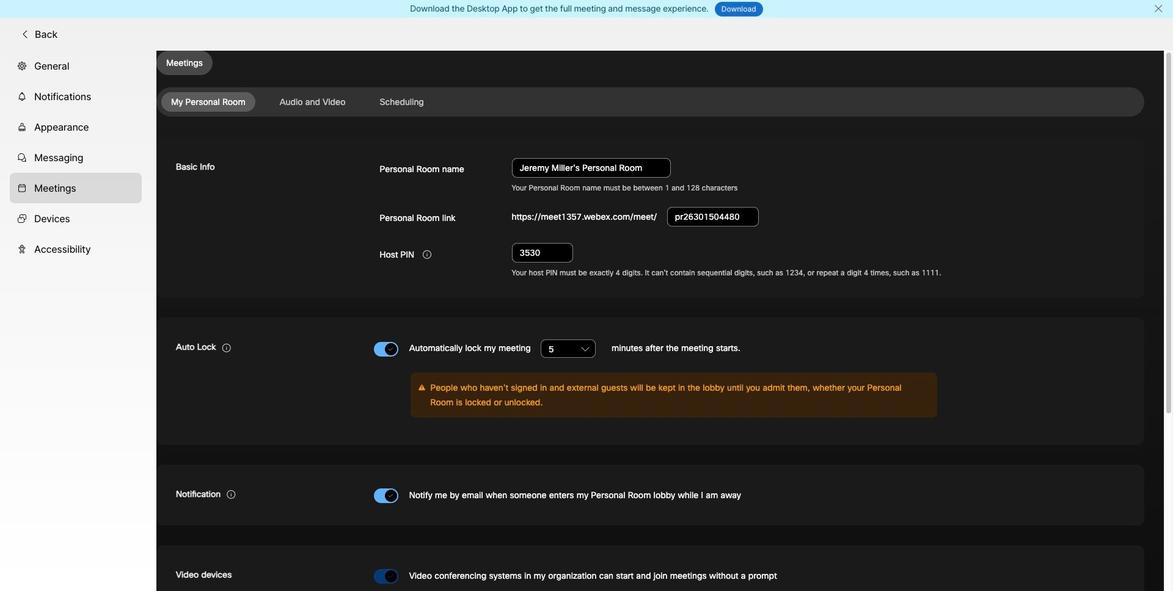Task type: describe. For each thing, give the bounding box(es) containing it.
devices tab
[[10, 203, 142, 234]]

messaging tab
[[10, 142, 142, 173]]



Task type: locate. For each thing, give the bounding box(es) containing it.
notifications tab
[[10, 81, 142, 112]]

settings navigation
[[0, 51, 156, 592]]

general tab
[[10, 51, 142, 81]]

appearance tab
[[10, 112, 142, 142]]

cancel_16 image
[[1154, 4, 1164, 13]]

meetings tab
[[10, 173, 142, 203]]

accessibility tab
[[10, 234, 142, 265]]



Task type: vqa. For each thing, say whether or not it's contained in the screenshot.
cancel_16 Image
yes



